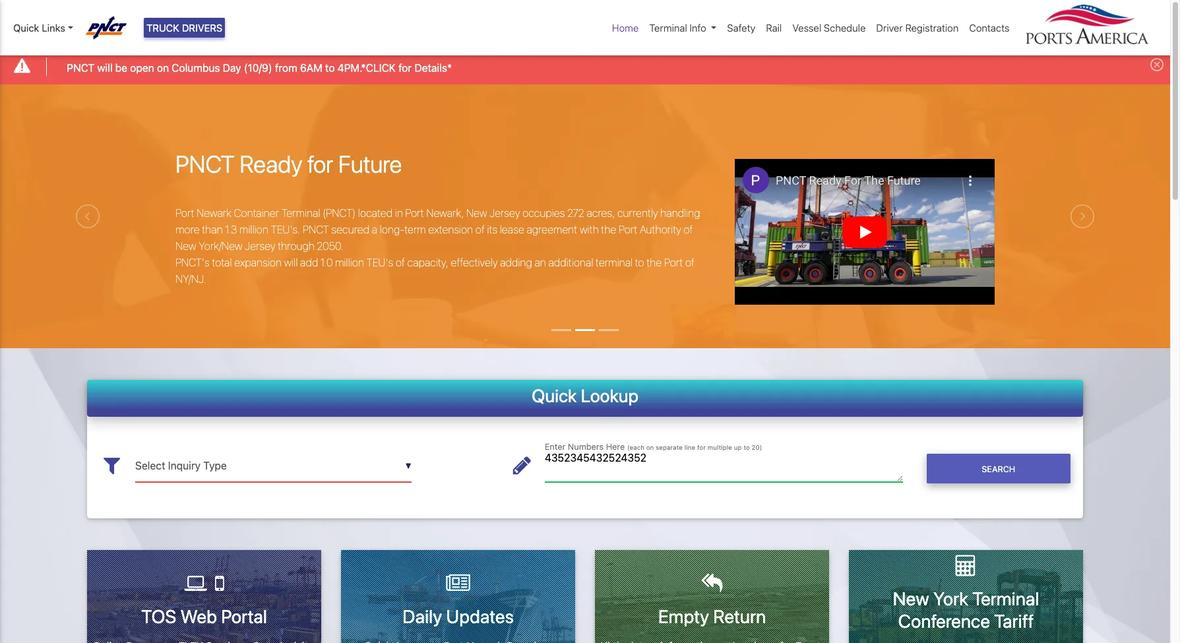 Task type: locate. For each thing, give the bounding box(es) containing it.
1 horizontal spatial quick
[[532, 385, 577, 406]]

newark,
[[427, 207, 464, 219]]

20)
[[752, 444, 762, 451]]

0 horizontal spatial on
[[157, 62, 169, 74]]

with
[[580, 223, 599, 235]]

newark
[[197, 207, 232, 219]]

quick left lookup
[[532, 385, 577, 406]]

2 horizontal spatial new
[[893, 588, 930, 610]]

0 vertical spatial pnct
[[67, 62, 94, 74]]

0 horizontal spatial million
[[240, 223, 268, 235]]

to right terminal
[[635, 256, 644, 268]]

safety
[[727, 22, 756, 34]]

2050.
[[317, 240, 344, 252]]

empty
[[658, 606, 709, 628]]

pnct
[[67, 62, 94, 74], [176, 150, 235, 178], [303, 223, 329, 235]]

1 horizontal spatial pnct
[[176, 150, 235, 178]]

total
[[212, 256, 232, 268]]

open
[[130, 62, 154, 74]]

1 horizontal spatial will
[[284, 256, 298, 268]]

(10/9)
[[244, 62, 272, 74]]

terminal left info
[[650, 22, 687, 34]]

1 vertical spatial will
[[284, 256, 298, 268]]

return
[[713, 606, 766, 628]]

empty return
[[658, 606, 766, 628]]

jersey up lease
[[490, 207, 520, 219]]

for right ready
[[308, 150, 333, 178]]

line
[[685, 444, 696, 451]]

pnct ready for future
[[176, 150, 402, 178]]

1 vertical spatial pnct
[[176, 150, 235, 178]]

terminal up the teu's.
[[282, 207, 320, 219]]

new left york
[[893, 588, 930, 610]]

currently
[[618, 207, 658, 219]]

jersey up expansion
[[245, 240, 276, 252]]

to inside "pnct will be open on columbus day (10/9) from 6am to 4pm.*click for details*" link
[[325, 62, 335, 74]]

None text field
[[135, 450, 412, 483]]

(each on separate line for multiple up to 20) text field
[[545, 450, 903, 483]]

rail
[[766, 22, 782, 34]]

2 horizontal spatial for
[[697, 444, 706, 451]]

0 horizontal spatial to
[[325, 62, 335, 74]]

2 horizontal spatial terminal
[[973, 588, 1040, 610]]

1 vertical spatial quick
[[532, 385, 577, 406]]

new inside new york terminal conference tariff
[[893, 588, 930, 610]]

acres,
[[587, 207, 615, 219]]

1 vertical spatial jersey
[[245, 240, 276, 252]]

0 vertical spatial the
[[601, 223, 616, 235]]

to right the up at the right
[[744, 444, 750, 451]]

info
[[690, 22, 707, 34]]

1 vertical spatial to
[[635, 256, 644, 268]]

more
[[176, 223, 200, 235]]

4pm.*click
[[338, 62, 396, 74]]

quick left links
[[13, 22, 39, 34]]

lookup
[[581, 385, 639, 406]]

ny/nj.
[[176, 273, 206, 285]]

0 horizontal spatial pnct
[[67, 62, 94, 74]]

0 vertical spatial million
[[240, 223, 268, 235]]

terminal info
[[650, 22, 707, 34]]

to right 6am
[[325, 62, 335, 74]]

0 horizontal spatial quick
[[13, 22, 39, 34]]

2 vertical spatial pnct
[[303, 223, 329, 235]]

1 horizontal spatial million
[[335, 256, 364, 268]]

1 horizontal spatial on
[[646, 444, 654, 451]]

pnct up 2050.
[[303, 223, 329, 235]]

1.3
[[225, 223, 237, 235]]

be
[[115, 62, 127, 74]]

2 vertical spatial for
[[697, 444, 706, 451]]

a
[[372, 223, 378, 235]]

will down "through"
[[284, 256, 298, 268]]

separate
[[656, 444, 683, 451]]

quick links
[[13, 22, 65, 34]]

pnct left 'be'
[[67, 62, 94, 74]]

ready
[[240, 150, 302, 178]]

1 horizontal spatial the
[[647, 256, 662, 268]]

terminal up tariff
[[973, 588, 1040, 610]]

handling
[[661, 207, 700, 219]]

will
[[97, 62, 113, 74], [284, 256, 298, 268]]

2 vertical spatial terminal
[[973, 588, 1040, 610]]

for left details*
[[399, 62, 412, 74]]

will inside alert
[[97, 62, 113, 74]]

0 vertical spatial new
[[467, 207, 487, 219]]

terminal
[[650, 22, 687, 34], [282, 207, 320, 219], [973, 588, 1040, 610]]

1 vertical spatial terminal
[[282, 207, 320, 219]]

0 horizontal spatial for
[[308, 150, 333, 178]]

on inside alert
[[157, 62, 169, 74]]

0 vertical spatial quick
[[13, 22, 39, 34]]

0 vertical spatial to
[[325, 62, 335, 74]]

0 vertical spatial jersey
[[490, 207, 520, 219]]

quick
[[13, 22, 39, 34], [532, 385, 577, 406]]

new down more
[[176, 240, 196, 252]]

the
[[601, 223, 616, 235], [647, 256, 662, 268]]

0 horizontal spatial jersey
[[245, 240, 276, 252]]

for right line
[[697, 444, 706, 451]]

york
[[934, 588, 969, 610]]

on right open in the top left of the page
[[157, 62, 169, 74]]

0 vertical spatial on
[[157, 62, 169, 74]]

search button
[[927, 454, 1071, 484]]

pnct will be open on columbus day (10/9) from 6am to 4pm.*click for details*
[[67, 62, 452, 74]]

will left 'be'
[[97, 62, 113, 74]]

truck drivers
[[147, 22, 223, 34]]

million right 1.0
[[335, 256, 364, 268]]

2 vertical spatial new
[[893, 588, 930, 610]]

2 horizontal spatial to
[[744, 444, 750, 451]]

quick for quick lookup
[[532, 385, 577, 406]]

port
[[176, 207, 194, 219], [405, 207, 424, 219], [619, 223, 638, 235], [664, 256, 683, 268]]

pnct inside alert
[[67, 62, 94, 74]]

new up its in the left top of the page
[[467, 207, 487, 219]]

container
[[234, 207, 279, 219]]

quick lookup
[[532, 385, 639, 406]]

the down authority
[[647, 256, 662, 268]]

lease
[[500, 223, 524, 235]]

to
[[325, 62, 335, 74], [635, 256, 644, 268], [744, 444, 750, 451]]

1 horizontal spatial new
[[467, 207, 487, 219]]

0 vertical spatial will
[[97, 62, 113, 74]]

0 vertical spatial terminal
[[650, 22, 687, 34]]

truck drivers link
[[144, 18, 225, 38]]

on right (each
[[646, 444, 654, 451]]

million down container
[[240, 223, 268, 235]]

2 horizontal spatial pnct
[[303, 223, 329, 235]]

adding
[[500, 256, 532, 268]]

1 horizontal spatial for
[[399, 62, 412, 74]]

new
[[467, 207, 487, 219], [176, 240, 196, 252], [893, 588, 930, 610]]

1 horizontal spatial to
[[635, 256, 644, 268]]

the down acres,
[[601, 223, 616, 235]]

pnct up newark
[[176, 150, 235, 178]]

1 vertical spatial new
[[176, 240, 196, 252]]

truck
[[147, 22, 179, 34]]

its
[[487, 223, 498, 235]]

0 horizontal spatial the
[[601, 223, 616, 235]]

0 vertical spatial for
[[399, 62, 412, 74]]

quick links link
[[13, 20, 73, 35]]

1 vertical spatial million
[[335, 256, 364, 268]]

0 horizontal spatial terminal
[[282, 207, 320, 219]]

teu's
[[367, 256, 393, 268]]

web
[[180, 606, 217, 628]]

of
[[476, 223, 485, 235], [684, 223, 693, 235], [396, 256, 405, 268], [685, 256, 695, 268]]

(each
[[627, 444, 645, 451]]

0 horizontal spatial will
[[97, 62, 113, 74]]

vessel schedule
[[793, 22, 866, 34]]

2 vertical spatial to
[[744, 444, 750, 451]]



Task type: describe. For each thing, give the bounding box(es) containing it.
1 vertical spatial for
[[308, 150, 333, 178]]

york/new
[[199, 240, 243, 252]]

contacts link
[[964, 15, 1015, 41]]

tos
[[141, 606, 176, 628]]

capacity,
[[407, 256, 449, 268]]

(pnct)
[[323, 207, 356, 219]]

272
[[567, 207, 584, 219]]

term
[[405, 223, 426, 235]]

home
[[612, 22, 639, 34]]

driver registration
[[877, 22, 959, 34]]

(each on separate line for multiple up to 20)
[[627, 444, 762, 451]]

1 vertical spatial on
[[646, 444, 654, 451]]

0 horizontal spatial new
[[176, 240, 196, 252]]

safety link
[[722, 15, 761, 41]]

future
[[339, 150, 402, 178]]

updates
[[446, 606, 514, 628]]

port down authority
[[664, 256, 683, 268]]

an
[[535, 256, 546, 268]]

pnct's
[[176, 256, 210, 268]]

secured
[[331, 223, 370, 235]]

multiple
[[708, 444, 732, 451]]

terminal inside port newark container terminal (pnct) located in port newark, new jersey occupies 272 acres, currently handling more than 1.3 million teu's.                                 pnct secured a long-term extension of its lease agreement with the port authority of new york/new jersey through 2050. pnct's total expansion will add 1.0 million teu's of capacity,                                 effectively adding an additional terminal to the port of ny/nj.
[[282, 207, 320, 219]]

from
[[275, 62, 297, 74]]

1 vertical spatial the
[[647, 256, 662, 268]]

registration
[[906, 22, 959, 34]]

located
[[358, 207, 393, 219]]

search
[[982, 464, 1016, 474]]

vessel
[[793, 22, 822, 34]]

▼
[[405, 461, 412, 471]]

6am
[[300, 62, 323, 74]]

details*
[[415, 62, 452, 74]]

port down currently
[[619, 223, 638, 235]]

port right in
[[405, 207, 424, 219]]

portal
[[221, 606, 267, 628]]

terminal info link
[[644, 15, 722, 41]]

pnct for pnct ready for future
[[176, 150, 235, 178]]

effectively
[[451, 256, 498, 268]]

pnct ready for future image
[[0, 84, 1171, 422]]

terminal inside new york terminal conference tariff
[[973, 588, 1040, 610]]

driver registration link
[[871, 15, 964, 41]]

driver
[[877, 22, 903, 34]]

long-
[[380, 223, 405, 235]]

schedule
[[824, 22, 866, 34]]

port up more
[[176, 207, 194, 219]]

tos web portal
[[141, 606, 267, 628]]

will inside port newark container terminal (pnct) located in port newark, new jersey occupies 272 acres, currently handling more than 1.3 million teu's.                                 pnct secured a long-term extension of its lease agreement with the port authority of new york/new jersey through 2050. pnct's total expansion will add 1.0 million teu's of capacity,                                 effectively adding an additional terminal to the port of ny/nj.
[[284, 256, 298, 268]]

to inside port newark container terminal (pnct) located in port newark, new jersey occupies 272 acres, currently handling more than 1.3 million teu's.                                 pnct secured a long-term extension of its lease agreement with the port authority of new york/new jersey through 2050. pnct's total expansion will add 1.0 million teu's of capacity,                                 effectively adding an additional terminal to the port of ny/nj.
[[635, 256, 644, 268]]

port newark container terminal (pnct) located in port newark, new jersey occupies 272 acres, currently handling more than 1.3 million teu's.                                 pnct secured a long-term extension of its lease agreement with the port authority of new york/new jersey through 2050. pnct's total expansion will add 1.0 million teu's of capacity,                                 effectively adding an additional terminal to the port of ny/nj.
[[176, 207, 700, 285]]

contacts
[[970, 22, 1010, 34]]

1 horizontal spatial terminal
[[650, 22, 687, 34]]

up
[[734, 444, 742, 451]]

additional
[[549, 256, 593, 268]]

pnct for pnct will be open on columbus day (10/9) from 6am to 4pm.*click for details*
[[67, 62, 94, 74]]

1.0
[[321, 256, 333, 268]]

pnct will be open on columbus day (10/9) from 6am to 4pm.*click for details* link
[[67, 60, 452, 76]]

pnct will be open on columbus day (10/9) from 6am to 4pm.*click for details* alert
[[0, 49, 1171, 84]]

extension
[[428, 223, 473, 235]]

daily
[[403, 606, 442, 628]]

rail link
[[761, 15, 787, 41]]

close image
[[1151, 58, 1164, 71]]

occupies
[[523, 207, 565, 219]]

terminal
[[596, 256, 633, 268]]

add
[[300, 256, 318, 268]]

pnct inside port newark container terminal (pnct) located in port newark, new jersey occupies 272 acres, currently handling more than 1.3 million teu's.                                 pnct secured a long-term extension of its lease agreement with the port authority of new york/new jersey through 2050. pnct's total expansion will add 1.0 million teu's of capacity,                                 effectively adding an additional terminal to the port of ny/nj.
[[303, 223, 329, 235]]

links
[[42, 22, 65, 34]]

than
[[202, 223, 223, 235]]

conference
[[898, 610, 990, 632]]

day
[[223, 62, 241, 74]]

for inside alert
[[399, 62, 412, 74]]

quick for quick links
[[13, 22, 39, 34]]

expansion
[[234, 256, 282, 268]]

drivers
[[182, 22, 223, 34]]

in
[[395, 207, 403, 219]]

through
[[278, 240, 315, 252]]

authority
[[640, 223, 681, 235]]

vessel schedule link
[[787, 15, 871, 41]]

new york terminal conference tariff
[[893, 588, 1040, 632]]

home link
[[607, 15, 644, 41]]

agreement
[[527, 223, 578, 235]]

teu's.
[[271, 223, 300, 235]]

daily updates
[[403, 606, 514, 628]]

1 horizontal spatial jersey
[[490, 207, 520, 219]]



Task type: vqa. For each thing, say whether or not it's contained in the screenshot.
middle to
yes



